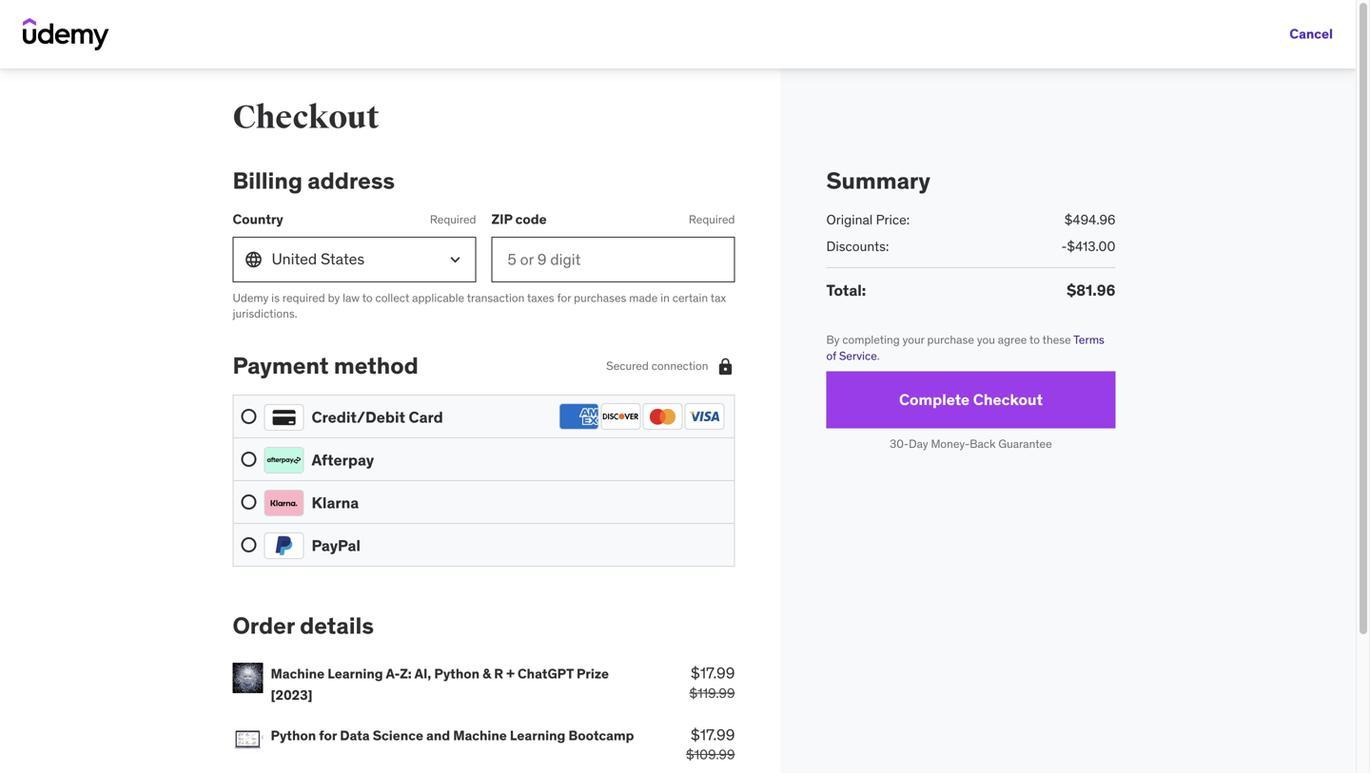Task type: locate. For each thing, give the bounding box(es) containing it.
checkout up guarantee at the right of page
[[973, 390, 1043, 410]]

zip code
[[492, 211, 547, 228]]

to right the law
[[362, 291, 373, 305]]

prize
[[577, 666, 609, 683]]

python inside the machine learning a-z: ai, python & r + chatgpt prize [2023]
[[434, 666, 480, 683]]

$17.99 $109.99
[[686, 726, 735, 764]]

connection
[[652, 359, 709, 373]]

afterpay
[[312, 451, 374, 470]]

small image
[[716, 357, 735, 376]]

terms
[[1074, 333, 1105, 348]]

$17.99 up $109.99
[[691, 726, 735, 745]]

mastercard image
[[643, 404, 683, 430]]

0 vertical spatial learning
[[328, 666, 383, 683]]

$17.99
[[691, 664, 735, 683], [691, 726, 735, 745]]

billing address element
[[233, 167, 735, 322]]

1 horizontal spatial to
[[1030, 333, 1040, 348]]

credit/debit card
[[312, 408, 443, 427]]

0 horizontal spatial python
[[271, 727, 316, 745]]

0 horizontal spatial machine
[[271, 666, 325, 683]]

required
[[430, 212, 476, 227], [689, 212, 735, 227]]

agree
[[998, 333, 1027, 348]]

1 horizontal spatial python
[[434, 666, 480, 683]]

1 horizontal spatial for
[[557, 291, 571, 305]]

buyables image for $17.99 $109.99
[[233, 725, 263, 756]]

1 vertical spatial buyables image
[[233, 725, 263, 756]]

python
[[434, 666, 480, 683], [271, 727, 316, 745]]

required up tax
[[689, 212, 735, 227]]

1 horizontal spatial required
[[689, 212, 735, 227]]

2 $17.99 from the top
[[691, 726, 735, 745]]

original price:
[[827, 211, 910, 228]]

purchase
[[928, 333, 975, 348]]

you
[[977, 333, 995, 348]]

0 vertical spatial machine
[[271, 666, 325, 683]]

complete
[[899, 390, 970, 410]]

ai,
[[415, 666, 431, 683]]

machine right the and
[[453, 727, 507, 745]]

buyables image for $17.99 $119.99
[[233, 663, 263, 694]]

python left &
[[434, 666, 480, 683]]

1 vertical spatial for
[[319, 727, 337, 745]]

0 vertical spatial to
[[362, 291, 373, 305]]

$17.99 up $119.99
[[691, 664, 735, 683]]

0 horizontal spatial for
[[319, 727, 337, 745]]

udemy is required by law to collect applicable transaction taxes for purchases made in certain tax jurisdictions.
[[233, 291, 726, 321]]

for right taxes
[[557, 291, 571, 305]]

original
[[827, 211, 873, 228]]

these
[[1043, 333, 1071, 348]]

card
[[409, 408, 443, 427]]

discounts:
[[827, 238, 889, 255]]

python for data science and machine learning bootcamp
[[271, 727, 634, 745]]

discover image
[[601, 404, 641, 430]]

0 vertical spatial for
[[557, 291, 571, 305]]

1 vertical spatial to
[[1030, 333, 1040, 348]]

paypal
[[312, 536, 361, 556]]

to left these
[[1030, 333, 1040, 348]]

total:
[[827, 281, 866, 300]]

0 vertical spatial python
[[434, 666, 480, 683]]

made
[[629, 291, 658, 305]]

checkout
[[233, 98, 379, 138], [973, 390, 1043, 410]]

$17.99 inside the $17.99 $119.99
[[691, 664, 735, 683]]

0 horizontal spatial checkout
[[233, 98, 379, 138]]

learning down "chatgpt"
[[510, 727, 566, 745]]

tax
[[711, 291, 726, 305]]

$81.96
[[1067, 281, 1116, 300]]

to
[[362, 291, 373, 305], [1030, 333, 1040, 348]]

billing address
[[233, 167, 395, 195]]

in
[[661, 291, 670, 305]]

.
[[877, 349, 880, 364]]

1 vertical spatial machine
[[453, 727, 507, 745]]

python down the '[2023]'
[[271, 727, 316, 745]]

udemy
[[233, 291, 269, 305]]

learning left a-
[[328, 666, 383, 683]]

country
[[233, 211, 283, 228]]

1 vertical spatial $17.99
[[691, 726, 735, 745]]

[2023]
[[271, 687, 313, 704]]

required left zip at the left top of the page
[[430, 212, 476, 227]]

learning
[[328, 666, 383, 683], [510, 727, 566, 745]]

1 vertical spatial learning
[[510, 727, 566, 745]]

by
[[827, 333, 840, 348]]

required for country
[[430, 212, 476, 227]]

1 horizontal spatial machine
[[453, 727, 507, 745]]

udemy image
[[23, 18, 109, 50]]

1 vertical spatial checkout
[[973, 390, 1043, 410]]

checkout up billing address
[[233, 98, 379, 138]]

0 vertical spatial buyables image
[[233, 663, 263, 694]]

1 required from the left
[[430, 212, 476, 227]]

chatgpt
[[518, 666, 574, 683]]

a-
[[386, 666, 400, 683]]

certain
[[673, 291, 708, 305]]

2 buyables image from the top
[[233, 725, 263, 756]]

paypal image
[[264, 533, 304, 560]]

payment method
[[233, 352, 419, 380]]

1 $17.99 from the top
[[691, 664, 735, 683]]

by completing your purchase you agree to these
[[827, 333, 1074, 348]]

buyables image
[[233, 663, 263, 694], [233, 725, 263, 756]]

2 required from the left
[[689, 212, 735, 227]]

0 horizontal spatial to
[[362, 291, 373, 305]]

1 horizontal spatial checkout
[[973, 390, 1043, 410]]

payment
[[233, 352, 329, 380]]

0 horizontal spatial required
[[430, 212, 476, 227]]

1 buyables image from the top
[[233, 663, 263, 694]]

for
[[557, 291, 571, 305], [319, 727, 337, 745]]

machine
[[271, 666, 325, 683], [453, 727, 507, 745]]

machine up the '[2023]'
[[271, 666, 325, 683]]

1 horizontal spatial learning
[[510, 727, 566, 745]]

0 horizontal spatial learning
[[328, 666, 383, 683]]

&
[[483, 666, 491, 683]]

for left data
[[319, 727, 337, 745]]

0 vertical spatial $17.99
[[691, 664, 735, 683]]

0 vertical spatial checkout
[[233, 98, 379, 138]]

visa image
[[685, 404, 725, 430]]

$17.99 inside $17.99 $109.99
[[691, 726, 735, 745]]

5 or 9 digit text field
[[492, 237, 735, 282]]



Task type: vqa. For each thing, say whether or not it's contained in the screenshot.
the top learn
no



Task type: describe. For each thing, give the bounding box(es) containing it.
$17.99 $119.99
[[690, 664, 735, 702]]

payment method element
[[233, 352, 735, 567]]

summary element
[[827, 167, 1116, 302]]

klarna image
[[264, 490, 304, 517]]

learning inside the machine learning a-z: ai, python & r + chatgpt prize [2023]
[[328, 666, 383, 683]]

required for zip code
[[689, 212, 735, 227]]

+
[[507, 666, 515, 683]]

cancel
[[1290, 25, 1333, 42]]

afterpay image
[[264, 448, 304, 474]]

order details
[[233, 612, 374, 641]]

$494.96
[[1065, 211, 1116, 228]]

of
[[827, 349, 837, 364]]

- $413.00
[[1062, 238, 1116, 255]]

z:
[[400, 666, 412, 683]]

method
[[334, 352, 419, 380]]

for inside udemy is required by law to collect applicable transaction taxes for purchases made in certain tax jurisdictions.
[[557, 291, 571, 305]]

r
[[494, 666, 504, 683]]

terms of service link
[[827, 333, 1105, 364]]

$413.00
[[1067, 238, 1116, 255]]

machine inside the machine learning a-z: ai, python & r + chatgpt prize [2023]
[[271, 666, 325, 683]]

30-
[[890, 437, 909, 452]]

complete checkout
[[899, 390, 1043, 410]]

$109.99
[[686, 747, 735, 764]]

card image
[[264, 405, 304, 431]]

terms of service
[[827, 333, 1105, 364]]

data
[[340, 727, 370, 745]]

cancel button
[[1290, 15, 1333, 53]]

your
[[903, 333, 925, 348]]

secured
[[606, 359, 649, 373]]

is
[[271, 291, 280, 305]]

guarantee
[[999, 437, 1052, 452]]

collect
[[376, 291, 410, 305]]

billing
[[233, 167, 303, 195]]

order details element
[[233, 612, 735, 774]]

checkout inside button
[[973, 390, 1043, 410]]

money-
[[931, 437, 970, 452]]

klarna
[[312, 494, 359, 513]]

back
[[970, 437, 996, 452]]

zip
[[492, 211, 513, 228]]

-
[[1062, 238, 1067, 255]]

required
[[282, 291, 325, 305]]

1 vertical spatial python
[[271, 727, 316, 745]]

completing
[[843, 333, 900, 348]]

credit/debit
[[312, 408, 405, 427]]

order
[[233, 612, 295, 641]]

day
[[909, 437, 929, 452]]

price:
[[876, 211, 910, 228]]

jurisdictions.
[[233, 307, 297, 321]]

law
[[343, 291, 360, 305]]

30-day money-back guarantee
[[890, 437, 1052, 452]]

transaction
[[467, 291, 525, 305]]

to inside udemy is required by law to collect applicable transaction taxes for purchases made in certain tax jurisdictions.
[[362, 291, 373, 305]]

for inside order details element
[[319, 727, 337, 745]]

$17.99 for $17.99 $109.99
[[691, 726, 735, 745]]

service
[[839, 349, 877, 364]]

afterpay button
[[241, 447, 727, 474]]

machine learning a-z: ai, python & r + chatgpt prize [2023]
[[271, 666, 609, 704]]

by
[[328, 291, 340, 305]]

taxes
[[527, 291, 555, 305]]

$17.99 for $17.99 $119.99
[[691, 664, 735, 683]]

details
[[300, 612, 374, 641]]

bootcamp
[[569, 727, 634, 745]]

and
[[426, 727, 450, 745]]

$119.99
[[690, 685, 735, 702]]

amex image
[[559, 404, 599, 430]]

code
[[516, 211, 547, 228]]

address
[[308, 167, 395, 195]]

credit/debit card button
[[241, 404, 727, 431]]

paypal button
[[241, 532, 727, 560]]

science
[[373, 727, 423, 745]]

secured connection
[[606, 359, 709, 373]]

klarna button
[[241, 489, 727, 517]]

applicable
[[412, 291, 465, 305]]

summary
[[827, 167, 931, 195]]

complete checkout button
[[827, 372, 1116, 429]]

purchases
[[574, 291, 627, 305]]



